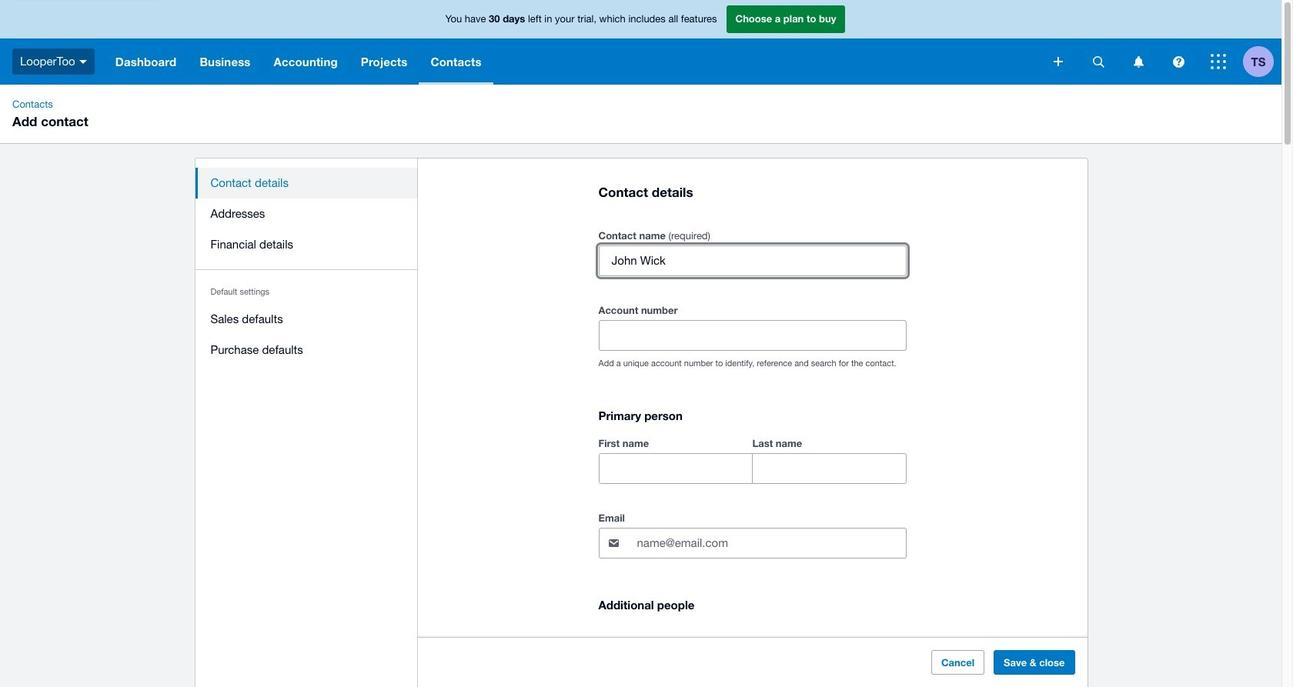 Task type: locate. For each thing, give the bounding box(es) containing it.
menu
[[195, 159, 418, 375]]

banner
[[0, 0, 1282, 85]]

group
[[599, 435, 907, 485]]

svg image
[[1212, 54, 1227, 69], [1093, 56, 1105, 67], [1173, 56, 1185, 67], [1054, 57, 1064, 66], [79, 60, 87, 64]]

None field
[[600, 321, 906, 351], [600, 455, 752, 484], [753, 455, 906, 484], [600, 321, 906, 351], [600, 455, 752, 484], [753, 455, 906, 484]]



Task type: describe. For each thing, give the bounding box(es) containing it.
svg image
[[1134, 56, 1144, 67]]

A business or person's name field
[[600, 247, 906, 276]]

name@email.com text field
[[636, 529, 906, 559]]



Task type: vqa. For each thing, say whether or not it's contained in the screenshot.
the and inside Save and view report button
no



